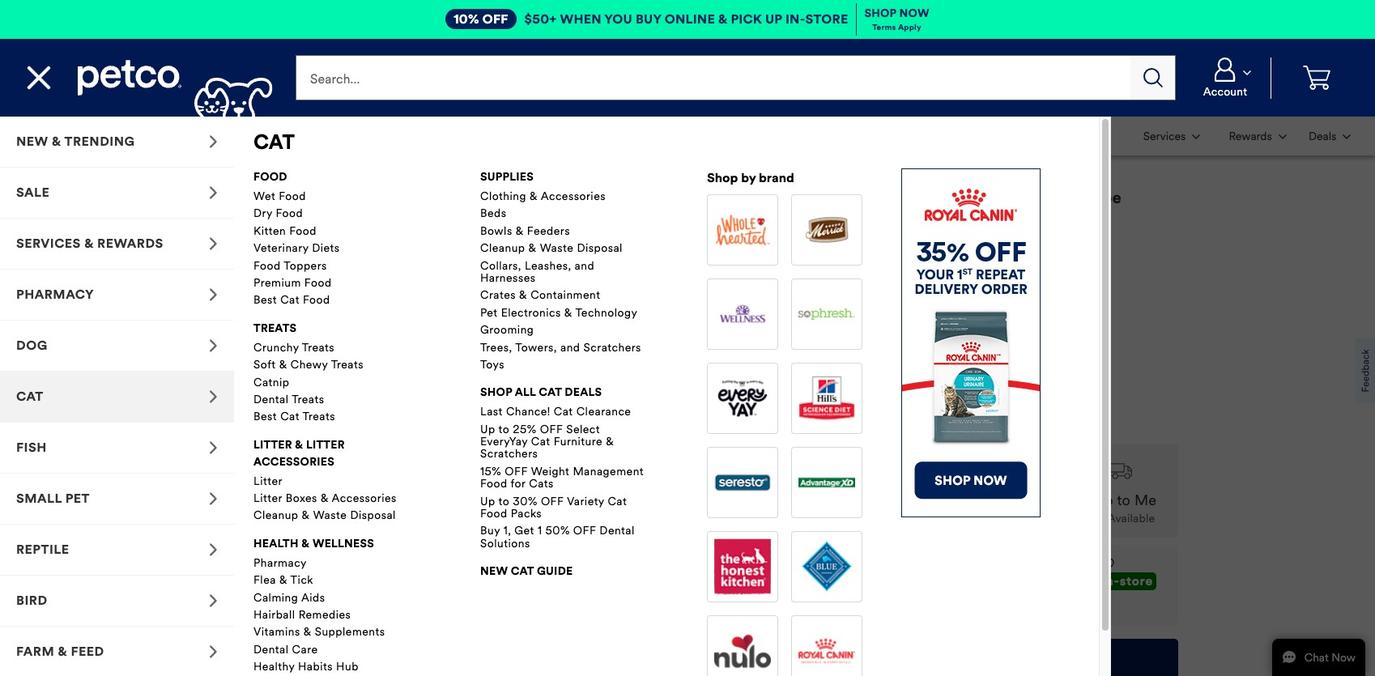 Task type: describe. For each thing, give the bounding box(es) containing it.
icon pickup store image
[[849, 461, 873, 482]]

vitamins & supplements link
[[254, 626, 424, 639]]

& down litter link
[[321, 492, 329, 505]]

food up premium
[[254, 259, 281, 273]]

pet
[[480, 306, 498, 320]]

toppers
[[284, 259, 327, 273]]

cat down management
[[608, 495, 627, 508]]

lasting
[[973, 208, 1028, 228]]

& inside 'treats crunchy treats soft & chewy treats catnip dental treats best cat treats'
[[279, 358, 287, 372]]

solutions
[[480, 537, 530, 551]]

litter & litter accessories litter litter boxes & accessories cleanup & waste disposal
[[254, 438, 397, 523]]

shop sale image
[[209, 186, 218, 199]]

food up veterinary
[[289, 224, 317, 238]]

1,
[[504, 524, 511, 538]]

5 carat right icon 13 button from the top
[[0, 474, 234, 525]]

best cat food link
[[254, 293, 424, 307]]

1 vertical spatial buy
[[966, 573, 990, 589]]

1 horizontal spatial up
[[1082, 573, 1098, 589]]

& up accessories
[[295, 438, 303, 452]]

0 vertical spatial in-
[[786, 11, 805, 27]]

recipe
[[1070, 188, 1121, 208]]

shop all cat deals link
[[480, 384, 602, 401]]

2 litter from the left
[[306, 438, 345, 452]]

carat down icon 13 button
[[1134, 118, 1210, 154]]

1 horizontal spatial cat
[[511, 565, 534, 578]]

chance!
[[506, 405, 551, 419]]

off for $50+
[[849, 430, 866, 444]]

health & wellness pharmacy flea & tick calming aids hairball remedies vitamins & supplements dental care healthy habits hub
[[254, 537, 385, 674]]

10% for 10% off
[[454, 11, 479, 27]]

0 horizontal spatial cat
[[254, 130, 295, 155]]

premium food link
[[254, 276, 424, 290]]

diets
[[312, 241, 340, 255]]

shop new & trending image
[[209, 135, 218, 148]]

:
[[847, 346, 850, 361]]

shop bird image
[[209, 594, 218, 607]]

2 carat right icon 13 button from the top
[[0, 270, 234, 321]]

rolls
[[970, 188, 1006, 208]]

shop pharmacy image
[[209, 288, 218, 301]]

vitamins
[[254, 626, 300, 639]]

pickup
[[837, 490, 884, 508]]

not inside ship to me not available
[[1086, 512, 1105, 526]]

shop for shop by brand
[[707, 170, 738, 185]]

off for $50
[[849, 573, 867, 589]]

health
[[254, 537, 299, 551]]

shop services & rewards image
[[209, 237, 218, 250]]

0 vertical spatial weight
[[803, 346, 847, 361]]

shop dog image
[[209, 339, 218, 352]]

1 horizontal spatial you
[[939, 573, 962, 589]]

care
[[292, 643, 318, 657]]

new cat guide link
[[480, 563, 573, 580]]

animal for earth animal no-hide rolls salmon recipe medium natural long-lasting rawhide alternative dog chew, 2.1 oz., 1 count
[[846, 188, 899, 208]]

brand
[[759, 170, 794, 185]]

treats
[[254, 321, 297, 335]]

charlotte-metropolitan
[[910, 555, 1104, 570]]

1 up from the top
[[480, 423, 495, 436]]

0 horizontal spatial pick
[[731, 11, 762, 27]]

clothing
[[480, 190, 526, 203]]

questions
[[1039, 289, 1100, 304]]

shop fish image
[[209, 441, 218, 454]]

habits
[[298, 660, 333, 674]]

scratchers inside supplies clothing & accessories beds bowls & feeders cleanup & waste disposal collars, leashes, and harnesses crates & containment pet electronics & technology grooming trees, towers, and scratchers toys
[[584, 341, 641, 354]]

disposal inside litter & litter accessories litter litter boxes & accessories cleanup & waste disposal
[[350, 509, 396, 523]]

cat inside food wet food dry food kitten food veterinary diets food toppers premium food best cat food
[[280, 293, 300, 307]]

me
[[1135, 492, 1157, 510]]

2 carat right icon 13 button from the top
[[0, 168, 234, 219]]

home link
[[190, 165, 221, 179]]

flea
[[254, 574, 276, 587]]

2.1 oz
[[821, 383, 854, 397]]

& right the bowls
[[516, 224, 524, 238]]

technology
[[575, 306, 638, 320]]

earth for earth animal no-hide rolls salmon recipe medium natural long-lasting rawhide alternative dog chew, 2.1 oz., 1 count
[[803, 188, 843, 208]]

dry food link
[[254, 207, 424, 221]]

aids
[[301, 591, 325, 605]]

soft
[[254, 358, 276, 372]]

cats
[[529, 477, 554, 491]]

up to 30% off variety cat food packs link
[[480, 495, 650, 521]]

crunchy treats link
[[254, 341, 424, 355]]

search image
[[1143, 68, 1163, 87]]

hide
[[931, 188, 967, 208]]

0 horizontal spatial $50+
[[525, 11, 557, 27]]

delivery-method-Pickup-Check Nearby radio
[[803, 445, 919, 538]]

& down metropolitan
[[1037, 573, 1047, 589]]

food down home / dog / dog treats & chews
[[279, 190, 306, 203]]

weight inside the shop all cat deals last chance! cat clearance up to 25% off select everyyay cat furniture & scratchers 15% off weight management food for cats up to 30% off variety cat food packs buy 1, get 1 50% off dental solutions
[[531, 465, 570, 479]]

6 carat right icon 13 button from the top
[[0, 525, 234, 576]]

chews
[[336, 165, 372, 179]]

management
[[573, 465, 644, 479]]

treats down chewy
[[292, 393, 324, 407]]

trees,
[[480, 341, 512, 354]]

charlotte-metropolitan button
[[910, 553, 1104, 572]]

cat list
[[0, 117, 1111, 676]]

dental inside the shop all cat deals last chance! cat clearance up to 25% off select everyyay cat furniture & scratchers 15% off weight management food for cats up to 30% off variety cat food packs buy 1, get 1 50% off dental solutions
[[600, 524, 635, 538]]

by
[[741, 170, 756, 185]]

shop reptile image
[[209, 543, 218, 556]]

to inside ship to me not available
[[1117, 492, 1131, 510]]

wellness
[[313, 537, 374, 551]]

healthy
[[254, 660, 295, 674]]

earth for earth animal
[[803, 260, 835, 276]]

1 inside earth animal no-hide rolls salmon recipe medium natural long-lasting rawhide alternative dog chew, 2.1 oz., 1 count
[[1032, 227, 1038, 247]]

best inside 'treats crunchy treats soft & chewy treats catnip dental treats best cat treats'
[[254, 410, 277, 424]]

grooming
[[480, 323, 534, 337]]

best inside food wet food dry food kitten food veterinary diets food toppers premium food best cat food
[[254, 293, 277, 307]]

option group containing pickup
[[803, 428, 1178, 538]]

earth animal
[[803, 260, 879, 276]]

7 carat right icon 13 button from the top
[[0, 627, 234, 676]]

remedies
[[299, 608, 351, 622]]

cleanup inside supplies clothing & accessories beds bowls & feeders cleanup & waste disposal collars, leashes, and harnesses crates & containment pet electronics & technology grooming trees, towers, and scratchers toys
[[480, 241, 525, 255]]

& inside the shop all cat deals last chance! cat clearance up to 25% off select everyyay cat furniture & scratchers 15% off weight management food for cats up to 30% off variety cat food packs buy 1, get 1 50% off dental solutions
[[606, 435, 614, 449]]

toys
[[480, 358, 505, 372]]

treats crunchy treats soft & chewy treats catnip dental treats best cat treats
[[254, 321, 364, 424]]

1 horizontal spatial online
[[994, 573, 1034, 589]]

$10.99
[[803, 314, 854, 335]]

dog treats & chews link
[[266, 165, 372, 179]]

delivery
[[963, 492, 1018, 510]]

boxes
[[286, 492, 317, 505]]

1 horizontal spatial dog
[[266, 165, 288, 179]]

1 horizontal spatial in-
[[1102, 573, 1120, 589]]

veterinary diets link
[[254, 241, 424, 255]]

delivery-method-Delivery-Not Available radio
[[932, 445, 1049, 538]]

50%
[[545, 524, 570, 538]]

0 horizontal spatial buy
[[636, 11, 661, 27]]

1 / from the left
[[224, 165, 229, 179]]

0 horizontal spatial when
[[560, 11, 602, 27]]

chew,
[[925, 227, 974, 247]]

premium
[[254, 276, 301, 290]]

2.1 inside "option"
[[821, 383, 835, 397]]

not inside delivery not available
[[956, 512, 975, 526]]

1 horizontal spatial oz
[[872, 346, 891, 361]]

available inside delivery not available
[[978, 512, 1025, 526]]

1 vertical spatial and
[[560, 341, 580, 354]]

chewy
[[291, 358, 328, 372]]

& right clothing
[[530, 190, 538, 203]]

grooming link
[[480, 323, 650, 337]]

2 / from the left
[[257, 165, 263, 179]]

ship to me not available
[[1084, 492, 1157, 526]]

accessories inside litter & litter accessories litter litter boxes & accessories cleanup & waste disposal
[[332, 492, 397, 505]]

terms
[[872, 22, 896, 33]]

buy 1, get 1 50% off dental solutions link
[[480, 524, 650, 551]]

bowls
[[480, 224, 512, 238]]

icon check success 4 image
[[806, 447, 814, 455]]

1 vertical spatial cleanup & waste disposal link
[[254, 509, 424, 523]]

home
[[190, 165, 221, 179]]

& left chews
[[325, 165, 333, 179]]

& up search search field
[[718, 11, 728, 27]]

food wet food dry food kitten food veterinary diets food toppers premium food best cat food
[[254, 170, 340, 307]]

dental inside health & wellness pharmacy flea & tick calming aids hairball remedies vitamins & supplements dental care healthy habits hub
[[254, 643, 289, 657]]

0 vertical spatial store
[[805, 11, 848, 27]]

answered
[[975, 289, 1036, 304]]

43
[[896, 289, 912, 304]]

2 litter from the top
[[254, 492, 282, 505]]

Search search field
[[296, 55, 1131, 100]]

0 horizontal spatial up
[[765, 11, 782, 27]]

delivery-method-Ship to Me-Not Available radio
[[1062, 445, 1178, 538]]

reviews
[[915, 289, 965, 304]]

0 vertical spatial you
[[604, 11, 632, 27]]

deals
[[565, 386, 602, 400]]

nearby
[[860, 510, 898, 524]]

1 vertical spatial pick
[[1050, 573, 1078, 589]]

& down pharmacy
[[279, 574, 287, 587]]

soft & chewy treats link
[[254, 358, 424, 372]]

dental treats link
[[254, 393, 424, 407]]

shop by brand
[[707, 170, 794, 185]]

food up buy
[[480, 507, 508, 521]]

containment
[[531, 289, 600, 302]]

10% off $50+
[[823, 430, 898, 444]]

1 carat right icon 13 button from the top
[[0, 117, 234, 168]]

dry
[[254, 207, 272, 221]]



Task type: locate. For each thing, give the bounding box(es) containing it.
leashes,
[[525, 259, 571, 273]]

0 horizontal spatial litter
[[254, 438, 292, 452]]

1 horizontal spatial buy
[[966, 573, 990, 589]]

supplies clothing & accessories beds bowls & feeders cleanup & waste disposal collars, leashes, and harnesses crates & containment pet electronics & technology grooming trees, towers, and scratchers toys
[[480, 170, 641, 372]]

food up kitten
[[276, 207, 303, 221]]

0 vertical spatial dental
[[254, 393, 289, 407]]

treats right food
[[290, 165, 322, 179]]

2 vertical spatial dental
[[254, 643, 289, 657]]

furniture
[[554, 435, 603, 449]]

animal left no-
[[846, 188, 899, 208]]

0 horizontal spatial waste
[[313, 509, 347, 523]]

4 carat right icon 13 button from the top
[[0, 576, 234, 627]]

supplies
[[480, 170, 534, 184]]

2 horizontal spatial not
[[1086, 512, 1105, 526]]

0 vertical spatial shop
[[865, 6, 897, 20]]

& up "electronics"
[[519, 289, 527, 302]]

animal inside earth animal no-hide rolls salmon recipe medium natural long-lasting rawhide alternative dog chew, 2.1 oz., 1 count
[[846, 188, 899, 208]]

0 vertical spatial scratchers
[[584, 341, 641, 354]]

/ right dog link
[[257, 165, 263, 179]]

1 right oz.,
[[1032, 227, 1038, 247]]

cleanup inside litter & litter accessories litter litter boxes & accessories cleanup & waste disposal
[[254, 509, 299, 523]]

& down boxes at bottom left
[[302, 509, 310, 523]]

not down delivery
[[956, 512, 975, 526]]

1 vertical spatial accessories
[[332, 492, 397, 505]]

1 horizontal spatial shop
[[865, 6, 897, 20]]

shop cat image
[[209, 390, 218, 403]]

no-
[[902, 188, 931, 208]]

0 horizontal spatial oz
[[838, 383, 854, 397]]

1 vertical spatial when
[[900, 573, 935, 589]]

1 horizontal spatial not
[[956, 512, 975, 526]]

2 horizontal spatial oz
[[913, 383, 930, 397]]

1 vertical spatial 1
[[538, 524, 542, 538]]

carat down icon 13 image
[[1243, 70, 1251, 75], [1192, 134, 1201, 139], [1279, 134, 1287, 139], [1343, 134, 1351, 139]]

off up icon pickup store
[[849, 430, 866, 444]]

accessories
[[254, 455, 334, 469]]

cat list item
[[0, 117, 1111, 676]]

1 vertical spatial 10%
[[823, 430, 846, 444]]

online
[[665, 11, 715, 27], [994, 573, 1034, 589]]

cat right new
[[511, 565, 534, 578]]

answered questions link
[[975, 289, 1100, 304]]

2 list item from the left
[[277, 117, 438, 156]]

1 earth from the top
[[803, 188, 843, 208]]

shop all cat deals last chance! cat clearance up to 25% off select everyyay cat furniture & scratchers 15% off weight management food for cats up to 30% off variety cat food packs buy 1, get 1 50% off dental solutions
[[480, 386, 644, 551]]

10% for 10% off $50+
[[823, 430, 846, 444]]

1 best from the top
[[254, 293, 277, 307]]

not down the check
[[816, 555, 837, 570]]

cleanup up "collars,"
[[480, 241, 525, 255]]

online down charlotte-metropolitan button
[[994, 573, 1034, 589]]

disposal down bowls & feeders link
[[577, 241, 623, 255]]

clothing & accessories link
[[480, 190, 650, 203]]

& right select
[[606, 435, 614, 449]]

best
[[254, 293, 277, 307], [254, 410, 277, 424]]

to left 25% at the bottom left
[[498, 423, 510, 436]]

shop now link
[[865, 6, 930, 20]]

0 vertical spatial cat
[[254, 130, 295, 155]]

0 horizontal spatial /
[[224, 165, 229, 179]]

0 horizontal spatial not
[[816, 555, 837, 570]]

1 litter from the top
[[254, 474, 283, 488]]

1 horizontal spatial store
[[1120, 573, 1153, 589]]

carat right icon 13 button inside cat list item
[[0, 372, 234, 423]]

pick down metropolitan
[[1050, 573, 1078, 589]]

store down ship to me not available
[[1120, 573, 1153, 589]]

1 vertical spatial earth
[[803, 260, 835, 276]]

litter link
[[254, 474, 424, 488]]

treats down dental treats link at the bottom left of the page
[[303, 410, 335, 424]]

litter down accessories
[[254, 474, 283, 488]]

2 horizontal spatial 2.1
[[978, 227, 997, 247]]

up
[[765, 11, 782, 27], [1082, 573, 1098, 589]]

weight down $10.99 in the top right of the page
[[803, 346, 847, 361]]

shop small pet image
[[209, 492, 218, 505]]

$50
[[871, 573, 897, 589]]

oz.,
[[1001, 227, 1028, 247]]

ship
[[1084, 492, 1113, 510]]

guide
[[537, 565, 573, 578]]

waste inside litter & litter accessories litter litter boxes & accessories cleanup & waste disposal
[[313, 509, 347, 523]]

online up search search field
[[665, 11, 715, 27]]

cat inside 'treats crunchy treats soft & chewy treats catnip dental treats best cat treats'
[[280, 410, 300, 424]]

2 best from the top
[[254, 410, 277, 424]]

cat up select
[[554, 405, 573, 419]]

0 vertical spatial option group
[[803, 374, 1178, 412]]

|
[[968, 289, 971, 304]]

/ left dog link
[[224, 165, 229, 179]]

best down premium
[[254, 293, 277, 307]]

not down ship
[[1086, 512, 1105, 526]]

2 up from the top
[[480, 495, 495, 508]]

store left terms
[[805, 11, 848, 27]]

1 litter from the left
[[254, 438, 292, 452]]

1 vertical spatial shop
[[707, 170, 738, 185]]

apply
[[898, 22, 922, 33]]

0 horizontal spatial store
[[805, 11, 848, 27]]

litter left boxes at bottom left
[[254, 492, 282, 505]]

0 horizontal spatial dog
[[233, 165, 254, 179]]

select
[[566, 423, 600, 436]]

hairball
[[254, 608, 295, 622]]

0 horizontal spatial weight
[[531, 465, 570, 479]]

list item up chews
[[277, 117, 438, 156]]

icon delivery pin image
[[1104, 558, 1115, 569]]

$50+
[[525, 11, 557, 27], [869, 430, 898, 444]]

oz for 2.1 oz
[[838, 383, 854, 397]]

0 horizontal spatial available
[[840, 555, 892, 570]]

1 vertical spatial cleanup
[[254, 509, 299, 523]]

dental up healthy
[[254, 643, 289, 657]]

new cat guide
[[480, 565, 573, 578]]

cat down premium
[[280, 293, 300, 307]]

1 vertical spatial 2.1
[[853, 346, 869, 361]]

shop inside the shop now terms apply
[[865, 6, 897, 20]]

& right health
[[302, 537, 310, 551]]

2 off from the top
[[849, 573, 867, 589]]

1 carat right icon 13 button from the top
[[0, 219, 234, 270]]

0 vertical spatial and
[[575, 259, 595, 273]]

2 vertical spatial 2.1
[[821, 383, 835, 397]]

0 vertical spatial 2.1
[[978, 227, 997, 247]]

0 vertical spatial $50+
[[525, 11, 557, 27]]

shop
[[865, 6, 897, 20], [707, 170, 738, 185]]

1 vertical spatial you
[[939, 573, 962, 589]]

delivery not available
[[956, 492, 1025, 526]]

cleanup & waste disposal link down litter boxes & accessories link at the left of page
[[254, 509, 424, 523]]

flea & tick link
[[254, 574, 424, 587]]

cat up last chance! cat clearance link
[[539, 386, 562, 400]]

and up the toys "link"
[[560, 341, 580, 354]]

1 list from the left
[[13, 117, 438, 156]]

disposal down litter boxes & accessories link at the left of page
[[350, 509, 396, 523]]

animal down alternative
[[837, 260, 879, 276]]

disposal
[[577, 241, 623, 255], [350, 509, 396, 523]]

2 vertical spatial 10%
[[819, 573, 845, 589]]

1 vertical spatial animal
[[837, 260, 879, 276]]

shop up terms
[[865, 6, 897, 20]]

accessories
[[541, 190, 606, 203], [332, 492, 397, 505]]

1
[[1032, 227, 1038, 247], [538, 524, 542, 538]]

list
[[13, 117, 438, 156], [1132, 117, 1362, 156]]

2 earth from the top
[[803, 260, 835, 276]]

1 horizontal spatial scratchers
[[584, 341, 641, 354]]

& up leashes,
[[529, 241, 537, 255]]

weight : 2.1 oz
[[803, 346, 891, 361]]

cat inside the shop all cat deals last chance! cat clearance up to 25% off select everyyay cat furniture & scratchers 15% off weight management food for cats up to 30% off variety cat food packs buy 1, get 1 50% off dental solutions
[[539, 386, 562, 400]]

1 vertical spatial scratchers
[[480, 447, 538, 461]]

natural
[[869, 208, 925, 228]]

shop inside cat list item
[[707, 170, 738, 185]]

1 option group from the top
[[803, 374, 1178, 412]]

1 off from the top
[[849, 430, 866, 444]]

dental down catnip
[[254, 393, 289, 407]]

1 horizontal spatial $50+
[[869, 430, 898, 444]]

shop for shop now terms apply
[[865, 6, 897, 20]]

accessories up beds link
[[541, 190, 606, 203]]

packs
[[511, 507, 542, 521]]

1 vertical spatial $50+
[[869, 430, 898, 444]]

1 horizontal spatial disposal
[[577, 241, 623, 255]]

electronics
[[501, 306, 561, 320]]

and up containment
[[575, 259, 595, 273]]

0 horizontal spatial accessories
[[332, 492, 397, 505]]

earth down alternative
[[803, 260, 835, 276]]

1 vertical spatial weight
[[531, 465, 570, 479]]

now
[[899, 6, 930, 20]]

0 horizontal spatial disposal
[[350, 509, 396, 523]]

treats
[[290, 165, 322, 179], [302, 341, 335, 355], [331, 358, 364, 372], [292, 393, 324, 407], [303, 410, 335, 424]]

litter down best cat treats link at the bottom
[[306, 438, 345, 452]]

15%
[[480, 465, 501, 479]]

litter
[[254, 474, 283, 488], [254, 492, 282, 505]]

option group containing 2.1 oz
[[803, 374, 1178, 412]]

veterinary
[[254, 241, 309, 255]]

food down toppers
[[304, 276, 332, 290]]

towers,
[[515, 341, 557, 354]]

supplements
[[315, 626, 385, 639]]

cat down catnip
[[280, 410, 300, 424]]

cleanup up health
[[254, 509, 299, 523]]

off down not available
[[849, 573, 867, 589]]

option group
[[803, 374, 1178, 412], [803, 428, 1178, 538]]

salmon
[[1010, 188, 1066, 208]]

available up $50
[[840, 555, 892, 570]]

2 horizontal spatial available
[[1108, 512, 1155, 526]]

0 horizontal spatial list
[[13, 117, 438, 156]]

0 horizontal spatial cleanup
[[254, 509, 299, 523]]

2 option group from the top
[[803, 428, 1178, 538]]

earth animal no-hide rolls salmon recipe medium natural long-lasting rawhide alternative dog chew, 2.1 oz., 1 count
[[803, 188, 1121, 247]]

scratchers
[[584, 341, 641, 354], [480, 447, 538, 461]]

count
[[1042, 227, 1089, 247]]

3 carat right icon 13 button from the top
[[0, 372, 234, 423]]

up down last
[[480, 423, 495, 436]]

0 vertical spatial buy
[[636, 11, 661, 27]]

2 horizontal spatial cat
[[539, 386, 562, 400]]

accessories down litter link
[[332, 492, 397, 505]]

1 inside the shop all cat deals last chance! cat clearance up to 25% off select everyyay cat furniture & scratchers 15% off weight management food for cats up to 30% off variety cat food packs buy 1, get 1 50% off dental solutions
[[538, 524, 542, 538]]

dental down 'variety'
[[600, 524, 635, 538]]

0 vertical spatial waste
[[540, 241, 574, 255]]

litter & litter accessories link
[[254, 436, 424, 470]]

& up care
[[303, 626, 312, 639]]

dental inside 'treats crunchy treats soft & chewy treats catnip dental treats best cat treats'
[[254, 393, 289, 407]]

0 vertical spatial online
[[665, 11, 715, 27]]

carat down icon 13 image inside dropdown button
[[1192, 134, 1201, 139]]

to left 30%
[[498, 495, 510, 508]]

0 vertical spatial cleanup
[[480, 241, 525, 255]]

10% for 10% off $50 when you buy online & pick up in-store
[[819, 573, 845, 589]]

weight down up to 25% off select everyyay cat furniture & scratchers link
[[531, 465, 570, 479]]

feeders
[[527, 224, 570, 238]]

shop farm & feed image
[[209, 646, 218, 658]]

0 vertical spatial disposal
[[577, 241, 623, 255]]

oz right the : at the bottom of page
[[872, 346, 891, 361]]

waste inside supplies clothing & accessories beds bowls & feeders cleanup & waste disposal collars, leashes, and harnesses crates & containment pet electronics & technology grooming trees, towers, and scratchers toys
[[540, 241, 574, 255]]

2.1 right the : at the bottom of page
[[853, 346, 869, 361]]

to left me
[[1117, 492, 1131, 510]]

litter up accessories
[[254, 438, 292, 452]]

scratchers inside the shop all cat deals last chance! cat clearance up to 25% off select everyyay cat furniture & scratchers 15% off weight management food for cats up to 30% off variety cat food packs buy 1, get 1 50% off dental solutions
[[480, 447, 538, 461]]

0 horizontal spatial you
[[604, 11, 632, 27]]

kitten
[[254, 224, 286, 238]]

2.1 left oz.,
[[978, 227, 997, 247]]

2 list from the left
[[1132, 117, 1362, 156]]

wet
[[254, 190, 275, 203]]

animal for earth animal
[[837, 260, 879, 276]]

1 horizontal spatial 1
[[1032, 227, 1038, 247]]

food left the for
[[480, 477, 508, 491]]

food
[[279, 190, 306, 203], [276, 207, 303, 221], [289, 224, 317, 238], [254, 259, 281, 273], [304, 276, 332, 290], [303, 293, 330, 307], [480, 477, 508, 491], [480, 507, 508, 521]]

1 horizontal spatial accessories
[[541, 190, 606, 203]]

alternative
[[803, 227, 886, 247]]

1 list item from the left
[[13, 117, 277, 156]]

not available
[[816, 555, 892, 570]]

oz inside option
[[913, 383, 930, 397]]

food down the premium food link
[[303, 293, 330, 307]]

4 carat right icon 13 button from the top
[[0, 423, 234, 474]]

cat up home / dog / dog treats & chews
[[254, 130, 295, 155]]

crates & containment link
[[480, 289, 650, 302]]

1 vertical spatial litter
[[254, 492, 282, 505]]

oz inside "option"
[[838, 383, 854, 397]]

1 vertical spatial store
[[1120, 573, 1153, 589]]

cat link
[[254, 130, 295, 155]]

0 vertical spatial earth
[[803, 188, 843, 208]]

& down containment
[[564, 306, 572, 320]]

0 vertical spatial cleanup & waste disposal link
[[480, 241, 650, 255]]

0 horizontal spatial online
[[665, 11, 715, 27]]

last chance! cat clearance link
[[480, 405, 650, 419]]

oz right the 4.2
[[913, 383, 930, 397]]

variation-4.2 OZ radio
[[878, 375, 946, 404]]

shop left by
[[707, 170, 738, 185]]

0 horizontal spatial cleanup & waste disposal link
[[254, 509, 424, 523]]

1 vertical spatial disposal
[[350, 509, 396, 523]]

pharmacy link
[[254, 556, 424, 570]]

earth animal no-hide rolls salmon recipe medium natural long-lasting rawhide alternative dog chew, 2.1 oz., 1 count - carousel image #1 image
[[229, 202, 744, 676]]

all
[[515, 386, 536, 400]]

0 vertical spatial litter
[[254, 474, 283, 488]]

oz for 4.2 oz
[[913, 383, 930, 397]]

1 horizontal spatial 2.1
[[853, 346, 869, 361]]

dog inside earth animal no-hide rolls salmon recipe medium natural long-lasting rawhide alternative dog chew, 2.1 oz., 1 count
[[890, 227, 921, 247]]

1 horizontal spatial pick
[[1050, 573, 1078, 589]]

catnip
[[254, 375, 290, 389]]

hub
[[336, 660, 359, 674]]

collars,
[[480, 259, 522, 273]]

0 horizontal spatial scratchers
[[480, 447, 538, 461]]

earth inside earth animal no-hide rolls salmon recipe medium natural long-lasting rawhide alternative dog chew, 2.1 oz., 1 count
[[803, 188, 843, 208]]

accessories inside supplies clothing & accessories beds bowls & feeders cleanup & waste disposal collars, leashes, and harnesses crates & containment pet electronics & technology grooming trees, towers, and scratchers toys
[[541, 190, 606, 203]]

1 vertical spatial option group
[[803, 428, 1178, 538]]

up up buy
[[480, 495, 495, 508]]

oz down weight : 2.1 oz
[[838, 383, 854, 397]]

not
[[956, 512, 975, 526], [1086, 512, 1105, 526], [816, 555, 837, 570]]

$50+ up icon pickup store
[[869, 430, 898, 444]]

treats up chewy
[[302, 341, 335, 355]]

variation-2.1 OZ radio
[[803, 375, 871, 404]]

1 vertical spatial in-
[[1102, 573, 1120, 589]]

0 vertical spatial up
[[765, 11, 782, 27]]

oz
[[872, 346, 891, 361], [838, 383, 854, 397], [913, 383, 930, 397]]

1 vertical spatial cat
[[539, 386, 562, 400]]

pick up search search field
[[731, 11, 762, 27]]

0 vertical spatial best
[[254, 293, 277, 307]]

store
[[805, 11, 848, 27], [1120, 573, 1153, 589]]

cleanup
[[480, 241, 525, 255], [254, 509, 299, 523]]

1 vertical spatial off
[[849, 573, 867, 589]]

0 vertical spatial 10%
[[454, 11, 479, 27]]

scratchers up 15%
[[480, 447, 538, 461]]

$50+ right the 10% off
[[525, 11, 557, 27]]

3 carat right icon 13 button from the top
[[0, 321, 234, 372]]

0 vertical spatial up
[[480, 423, 495, 436]]

new
[[480, 565, 508, 578]]

best down catnip
[[254, 410, 277, 424]]

2.1 down weight : 2.1 oz
[[821, 383, 835, 397]]

variety
[[567, 495, 604, 508]]

cat down chance!
[[531, 435, 550, 449]]

scratchers down the technology
[[584, 341, 641, 354]]

0 vertical spatial off
[[849, 430, 866, 444]]

15% off weight management food for cats link
[[480, 465, 650, 491]]

shop
[[480, 386, 512, 400]]

disposal inside supplies clothing & accessories beds bowls & feeders cleanup & waste disposal collars, leashes, and harnesses crates & containment pet electronics & technology grooming trees, towers, and scratchers toys
[[577, 241, 623, 255]]

check
[[823, 510, 857, 524]]

carat right icon 13 button
[[0, 219, 234, 270], [0, 270, 234, 321], [0, 372, 234, 423], [0, 423, 234, 474], [0, 474, 234, 525], [0, 525, 234, 576], [0, 627, 234, 676]]

trees, towers, and scratchers link
[[480, 341, 650, 354]]

2.1 inside earth animal no-hide rolls salmon recipe medium natural long-lasting rawhide alternative dog chew, 2.1 oz., 1 count
[[978, 227, 997, 247]]

1 vertical spatial online
[[994, 573, 1034, 589]]

list item
[[13, 117, 277, 156], [277, 117, 438, 156]]

list item up home 'link'
[[13, 117, 277, 156]]

10% off $50 when you buy online & pick up in-store
[[819, 573, 1153, 589]]

waste down feeders
[[540, 241, 574, 255]]

4.2 oz
[[894, 383, 930, 397]]

available down me
[[1108, 512, 1155, 526]]

earth up alternative
[[803, 188, 843, 208]]

& right soft
[[279, 358, 287, 372]]

available inside ship to me not available
[[1108, 512, 1155, 526]]

1 horizontal spatial waste
[[540, 241, 574, 255]]

treats link
[[254, 320, 297, 337]]

1 vertical spatial dental
[[600, 524, 635, 538]]

43 reviews | answered questions
[[896, 289, 1100, 304]]

crates
[[480, 289, 516, 302]]

1 right get
[[538, 524, 542, 538]]

earth
[[803, 188, 843, 208], [803, 260, 835, 276]]

food link
[[254, 168, 287, 185]]

waste down litter boxes & accessories link at the left of page
[[313, 509, 347, 523]]

2 vertical spatial cat
[[511, 565, 534, 578]]

cleanup & waste disposal link down bowls & feeders link
[[480, 241, 650, 255]]

0 vertical spatial pick
[[731, 11, 762, 27]]

buy
[[636, 11, 661, 27], [966, 573, 990, 589]]

1 vertical spatial up
[[1082, 573, 1098, 589]]

2 horizontal spatial dog
[[890, 227, 921, 247]]

treats up catnip link
[[331, 358, 364, 372]]



Task type: vqa. For each thing, say whether or not it's contained in the screenshot.
topmost "bone"
no



